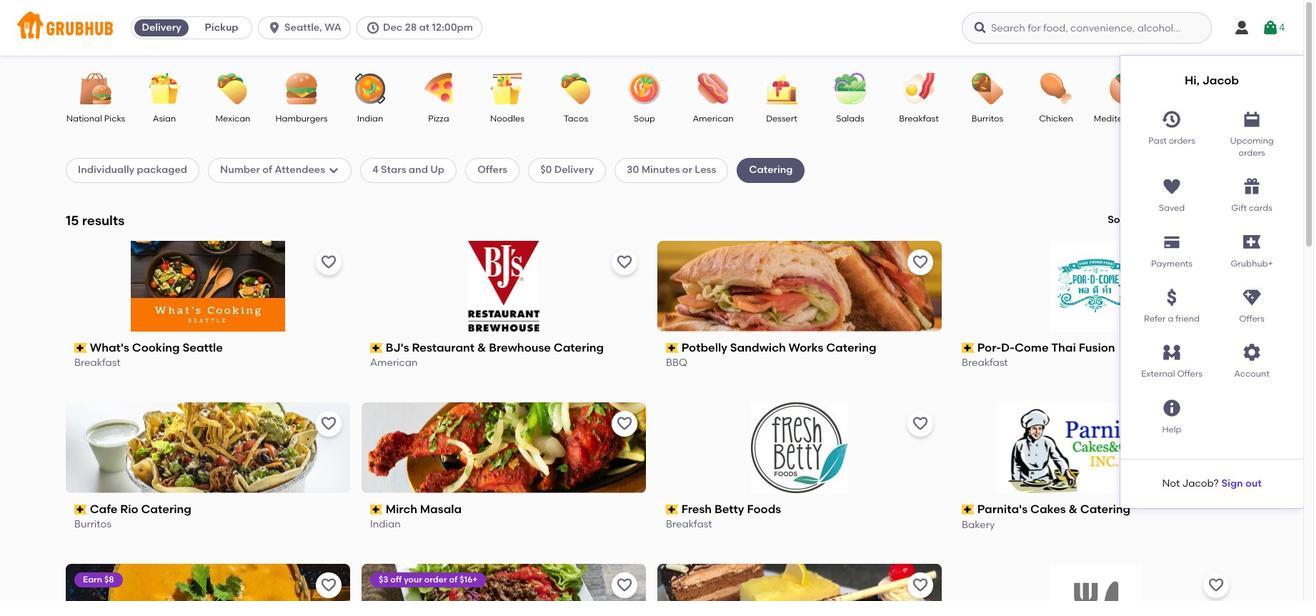Task type: locate. For each thing, give the bounding box(es) containing it.
offers inside button
[[1178, 369, 1203, 379]]

0 horizontal spatial of
[[263, 164, 272, 176]]

vegetarian image
[[1169, 73, 1219, 104]]

2 horizontal spatial offers
[[1240, 314, 1265, 324]]

svg image for past orders
[[1162, 109, 1182, 129]]

offers link
[[1212, 282, 1293, 326]]

1 horizontal spatial of
[[449, 574, 458, 584]]

sign out button
[[1222, 471, 1262, 497]]

bj's restaurant & brewhouse catering logo image
[[468, 241, 540, 332]]

upcoming
[[1231, 135, 1274, 146]]

0 vertical spatial delivery
[[142, 21, 181, 34]]

svg image inside past orders link
[[1162, 109, 1182, 129]]

catering inside bj's restaurant & brewhouse catering link
[[554, 341, 604, 354]]

breakfast image
[[894, 73, 944, 104]]

subscription pass image left por-
[[962, 343, 975, 353]]

save this restaurant image
[[320, 254, 337, 271], [1208, 254, 1225, 271], [912, 415, 929, 432], [320, 577, 337, 594], [616, 577, 633, 594], [1208, 577, 1225, 594]]

0 horizontal spatial 4
[[372, 164, 379, 176]]

&
[[478, 341, 486, 354], [1069, 502, 1078, 516]]

parnita's
[[978, 502, 1028, 516]]

breakfast down what's
[[74, 357, 121, 369]]

indian image
[[345, 73, 395, 104]]

save this restaurant button for what's cooking seattle logo
[[316, 249, 342, 275]]

subscription pass image for fresh betty foods
[[666, 505, 679, 515]]

svg image left 4 button
[[1234, 19, 1251, 36]]

dessert image
[[757, 73, 807, 104]]

orders inside upcoming orders
[[1239, 148, 1266, 158]]

subscription pass image inside potbelly sandwich works catering link
[[666, 343, 679, 353]]

0 horizontal spatial burritos
[[74, 518, 111, 531]]

$3
[[379, 574, 389, 584]]

grubhub plus flag logo image
[[1244, 235, 1261, 249]]

svg image up past orders
[[1162, 109, 1182, 129]]

0 vertical spatial &
[[478, 341, 486, 354]]

masala of india cuisine logo image
[[66, 564, 350, 601]]

catering right "cakes"
[[1081, 502, 1131, 516]]

breakfast down fresh in the bottom of the page
[[666, 518, 712, 531]]

catering right brewhouse
[[554, 341, 604, 354]]

subscription pass image left what's
[[74, 343, 87, 353]]

vegetarian
[[1171, 114, 1217, 124]]

burritos down cafe
[[74, 518, 111, 531]]

subscription pass image inside fresh betty foods link
[[666, 505, 679, 515]]

svg image right the attendees at top left
[[328, 165, 340, 176]]

0 horizontal spatial offers
[[478, 164, 508, 176]]

1 vertical spatial offers
[[1240, 314, 1265, 324]]

blue water taco grill logo image
[[362, 564, 646, 601]]

subscription pass image inside mirch masala link
[[370, 505, 383, 515]]

1 vertical spatial &
[[1069, 502, 1078, 516]]

svg image inside seattle, wa button
[[267, 21, 282, 35]]

out
[[1246, 478, 1262, 490]]

subscription pass image up bbq
[[666, 343, 679, 353]]

save this restaurant button for mirch masala logo
[[612, 411, 638, 437]]

2 vertical spatial offers
[[1178, 369, 1203, 379]]

orders down upcoming
[[1239, 148, 1266, 158]]

svg image for saved
[[1162, 177, 1182, 197]]

svg image inside gift cards link
[[1242, 177, 1262, 197]]

fresh
[[682, 502, 712, 516]]

burritos image
[[963, 73, 1013, 104]]

svg image inside 4 button
[[1262, 19, 1280, 36]]

30
[[627, 164, 639, 176]]

catering right rio
[[141, 502, 191, 516]]

svg image up burritos image
[[974, 21, 988, 35]]

save this restaurant button for por-d-come thai fusion logo at the right
[[1204, 249, 1230, 275]]

svg image for upcoming orders
[[1242, 109, 1262, 129]]

bj's restaurant & brewhouse catering link
[[370, 340, 638, 356]]

what's
[[90, 341, 129, 354]]

save this restaurant button for bj's restaurant & brewhouse catering logo
[[612, 249, 638, 275]]

0 vertical spatial jacob
[[1203, 74, 1240, 87]]

subscription pass image inside the cafe rio catering link
[[74, 505, 87, 515]]

1 vertical spatial indian
[[370, 518, 401, 531]]

burritos down burritos image
[[972, 114, 1004, 124]]

catering inside potbelly sandwich works catering link
[[827, 341, 877, 354]]

hi, jacob
[[1185, 74, 1240, 87]]

save this restaurant image for por-d-come thai fusion logo at the right
[[1208, 254, 1225, 271]]

orders
[[1169, 135, 1196, 146], [1239, 148, 1266, 158]]

1 horizontal spatial american
[[693, 114, 734, 124]]

12:00pm
[[432, 21, 473, 34]]

svg image inside dec 28 at 12:00pm button
[[366, 21, 380, 35]]

delivery left the pickup
[[142, 21, 181, 34]]

sandwich
[[730, 341, 786, 354]]

cafe rio catering link
[[74, 502, 342, 518]]

1 horizontal spatial offers
[[1178, 369, 1203, 379]]

pickup
[[205, 21, 238, 34]]

svg image up vegan image
[[1262, 19, 1280, 36]]

svg image up "refer a friend"
[[1162, 287, 1182, 307]]

svg image inside 'saved' "link"
[[1162, 177, 1182, 197]]

breakfast down por-
[[962, 357, 1008, 369]]

subscription pass image inside bj's restaurant & brewhouse catering link
[[370, 343, 383, 353]]

4 for 4
[[1280, 21, 1285, 33]]

subscription pass image inside por-d-come thai fusion link
[[962, 343, 975, 353]]

jacob
[[1203, 74, 1240, 87], [1183, 478, 1214, 490]]

1 vertical spatial orders
[[1239, 148, 1266, 158]]

1 horizontal spatial delivery
[[555, 164, 594, 176]]

& for cakes
[[1069, 502, 1078, 516]]

hi,
[[1185, 74, 1200, 87]]

hamburgers
[[276, 114, 328, 124]]

dec 28 at 12:00pm
[[383, 21, 473, 34]]

svg image up gift cards
[[1242, 177, 1262, 197]]

& left brewhouse
[[478, 341, 486, 354]]

attendees
[[275, 164, 325, 176]]

0 horizontal spatial american
[[370, 357, 418, 369]]

what's cooking seattle link
[[74, 340, 342, 356]]

saved link
[[1132, 171, 1212, 215]]

delivery
[[142, 21, 181, 34], [555, 164, 594, 176]]

breakfast down breakfast image
[[900, 114, 939, 124]]

svg image inside refer a friend button
[[1162, 287, 1182, 307]]

1 vertical spatial jacob
[[1183, 478, 1214, 490]]

por-d-come thai fusion logo image
[[1051, 241, 1141, 332]]

offers up account link
[[1240, 314, 1265, 324]]

svg image
[[1234, 19, 1251, 36], [267, 21, 282, 35], [1162, 109, 1182, 129], [1242, 109, 1262, 129], [1162, 177, 1182, 197], [1242, 287, 1262, 307], [1242, 343, 1262, 363], [1162, 398, 1182, 418]]

0 vertical spatial offers
[[478, 164, 508, 176]]

noodles image
[[483, 73, 533, 104]]

save this restaurant button for eltana bagel logo
[[1204, 572, 1230, 598]]

subscription pass image for bj's restaurant & brewhouse catering
[[370, 343, 383, 353]]

svg image for help
[[1162, 398, 1182, 418]]

4 inside button
[[1280, 21, 1285, 33]]

svg image inside payments "link"
[[1162, 232, 1182, 252]]

past orders
[[1149, 135, 1196, 146]]

svg image inside upcoming orders link
[[1242, 109, 1262, 129]]

1 vertical spatial of
[[449, 574, 458, 584]]

indian down indian image
[[357, 114, 383, 124]]

mirch masala
[[386, 502, 462, 516]]

4 left stars
[[372, 164, 379, 176]]

0 horizontal spatial delivery
[[142, 21, 181, 34]]

of right 'number'
[[263, 164, 272, 176]]

subscription pass image up bakery
[[962, 505, 975, 515]]

0 vertical spatial indian
[[357, 114, 383, 124]]

subscription pass image left bj's
[[370, 343, 383, 353]]

& right "cakes"
[[1069, 502, 1078, 516]]

individually
[[78, 164, 135, 176]]

earn
[[83, 574, 102, 584]]

svg image up payments
[[1162, 232, 1182, 252]]

0 vertical spatial of
[[263, 164, 272, 176]]

pickup button
[[192, 16, 252, 39]]

less
[[695, 164, 716, 176]]

Search for food, convenience, alcohol... search field
[[962, 12, 1212, 44]]

fresh betty foods
[[682, 502, 782, 516]]

american down american image
[[693, 114, 734, 124]]

1 horizontal spatial &
[[1069, 502, 1078, 516]]

svg image down grubhub+
[[1242, 287, 1262, 307]]

restaurant
[[412, 341, 475, 354]]

jacob for not
[[1183, 478, 1214, 490]]

subscription pass image left cafe
[[74, 505, 87, 515]]

refer a friend
[[1145, 314, 1200, 324]]

save this restaurant image for works
[[912, 254, 929, 271]]

0 vertical spatial 4
[[1280, 21, 1285, 33]]

svg image left dec
[[366, 21, 380, 35]]

delivery right $0
[[555, 164, 594, 176]]

subscription pass image for cafe rio catering
[[74, 505, 87, 515]]

payments link
[[1132, 226, 1212, 270]]

not
[[1163, 478, 1180, 490]]

of left "$16+"
[[449, 574, 458, 584]]

svg image up the account
[[1242, 343, 1262, 363]]

pizza image
[[414, 73, 464, 104]]

brewhouse
[[489, 341, 551, 354]]

svg image up 'help'
[[1162, 398, 1182, 418]]

svg image inside account link
[[1242, 343, 1262, 363]]

breakfast for what's cooking seattle
[[74, 357, 121, 369]]

american down bj's
[[370, 357, 418, 369]]

catering right works
[[827, 341, 877, 354]]

4 for 4 stars and up
[[372, 164, 379, 176]]

svg image for seattle, wa
[[267, 21, 282, 35]]

1 vertical spatial american
[[370, 357, 418, 369]]

foods
[[747, 502, 782, 516]]

what's cooking seattle
[[90, 341, 223, 354]]

1 horizontal spatial 4
[[1280, 21, 1285, 33]]

betty
[[715, 502, 745, 516]]

dec 28 at 12:00pm button
[[357, 16, 488, 39]]

save this restaurant button for potbelly sandwich works catering logo
[[908, 249, 934, 275]]

pizza
[[428, 114, 449, 124]]

subscription pass image left mirch
[[370, 505, 383, 515]]

indian
[[357, 114, 383, 124], [370, 518, 401, 531]]

$16+
[[460, 574, 478, 584]]

subscription pass image left fresh in the bottom of the page
[[666, 505, 679, 515]]

$8
[[104, 574, 114, 584]]

0 horizontal spatial orders
[[1169, 135, 1196, 146]]

0 horizontal spatial &
[[478, 341, 486, 354]]

catering
[[749, 164, 793, 176], [554, 341, 604, 354], [827, 341, 877, 354], [141, 502, 191, 516], [1081, 502, 1131, 516]]

mexican
[[216, 114, 251, 124]]

works
[[789, 341, 824, 354]]

potbelly sandwich works catering logo image
[[658, 241, 942, 332]]

svg image up saved at the top of page
[[1162, 177, 1182, 197]]

a
[[1168, 314, 1174, 324]]

of
[[263, 164, 272, 176], [449, 574, 458, 584]]

jacob right hi,
[[1203, 74, 1240, 87]]

vegan image
[[1237, 73, 1288, 104]]

4 up vegan image
[[1280, 21, 1285, 33]]

subscription pass image inside parnita's cakes & catering link
[[962, 505, 975, 515]]

por-d-come thai fusion
[[978, 341, 1116, 354]]

tacos
[[564, 114, 588, 124]]

1 vertical spatial 4
[[372, 164, 379, 176]]

svg image inside offers "link"
[[1242, 287, 1262, 307]]

svg image inside help button
[[1162, 398, 1182, 418]]

jacob right not
[[1183, 478, 1214, 490]]

offers down the noodles
[[478, 164, 508, 176]]

subscription pass image
[[666, 343, 679, 353], [962, 343, 975, 353], [370, 505, 383, 515], [666, 505, 679, 515]]

soup
[[634, 114, 655, 124]]

jacob for hi,
[[1203, 74, 1240, 87]]

orders right past at top right
[[1169, 135, 1196, 146]]

catering down dessert
[[749, 164, 793, 176]]

svg image up upcoming
[[1242, 109, 1262, 129]]

0 vertical spatial burritos
[[972, 114, 1004, 124]]

cakes
[[1031, 502, 1066, 516]]

1 horizontal spatial orders
[[1239, 148, 1266, 158]]

svg image left seattle,
[[267, 21, 282, 35]]

1 vertical spatial burritos
[[74, 518, 111, 531]]

indian down mirch
[[370, 518, 401, 531]]

subscription pass image
[[74, 343, 87, 353], [370, 343, 383, 353], [74, 505, 87, 515], [962, 505, 975, 515]]

save this restaurant button
[[316, 249, 342, 275], [612, 249, 638, 275], [908, 249, 934, 275], [1204, 249, 1230, 275], [316, 411, 342, 437], [612, 411, 638, 437], [908, 411, 934, 437], [316, 572, 342, 598], [612, 572, 638, 598], [908, 572, 934, 598], [1204, 572, 1230, 598]]

external offers
[[1142, 369, 1203, 379]]

seattle, wa
[[285, 21, 342, 34]]

svg image for dec 28 at 12:00pm
[[366, 21, 380, 35]]

chicken
[[1040, 114, 1074, 124]]

american
[[693, 114, 734, 124], [370, 357, 418, 369]]

offers down partnership icon in the right of the page
[[1178, 369, 1203, 379]]

burritos
[[972, 114, 1004, 124], [74, 518, 111, 531]]

save this restaurant image for fresh betty foods logo on the bottom right of page
[[912, 415, 929, 432]]

svg image
[[1262, 19, 1280, 36], [366, 21, 380, 35], [974, 21, 988, 35], [328, 165, 340, 176], [1242, 177, 1262, 197], [1162, 232, 1182, 252], [1162, 287, 1182, 307]]

what's cooking seattle logo image
[[131, 241, 285, 332]]

save this restaurant image
[[616, 254, 633, 271], [912, 254, 929, 271], [320, 415, 337, 432], [616, 415, 633, 432], [912, 577, 929, 594]]

0 vertical spatial orders
[[1169, 135, 1196, 146]]

subscription pass image inside what's cooking seattle link
[[74, 343, 87, 353]]

tacos image
[[551, 73, 601, 104]]



Task type: describe. For each thing, give the bounding box(es) containing it.
30 minutes or less
[[627, 164, 716, 176]]

national picks image
[[71, 73, 121, 104]]

wa
[[325, 21, 342, 34]]

breakfast for por-d-come thai fusion
[[962, 357, 1008, 369]]

$3 off your order of $16+
[[379, 574, 478, 584]]

subscription pass image for mirch masala
[[370, 505, 383, 515]]

bakery
[[962, 518, 995, 531]]

fusion
[[1079, 341, 1116, 354]]

help button
[[1132, 392, 1212, 436]]

refer a friend button
[[1132, 282, 1212, 326]]

soup image
[[620, 73, 670, 104]]

orders for upcoming orders
[[1239, 148, 1266, 158]]

catering inside the cafe rio catering link
[[141, 502, 191, 516]]

offers inside "link"
[[1240, 314, 1265, 324]]

4 stars and up
[[372, 164, 445, 176]]

main navigation navigation
[[0, 0, 1304, 508]]

seattle, wa button
[[258, 16, 357, 39]]

svg image for refer a friend
[[1162, 287, 1182, 307]]

cooking
[[132, 341, 180, 354]]

parnita's cakes & catering logo image
[[996, 402, 1195, 493]]

past orders link
[[1132, 103, 1212, 160]]

past
[[1149, 135, 1167, 146]]

svg image for offers
[[1242, 287, 1262, 307]]

mirch
[[386, 502, 417, 516]]

chicken image
[[1032, 73, 1082, 104]]

1 vertical spatial delivery
[[555, 164, 594, 176]]

fresh betty foods logo image
[[751, 402, 849, 493]]

save this restaurant image for what's cooking seattle logo
[[320, 254, 337, 271]]

svg image for 4
[[1262, 19, 1280, 36]]

delivery inside button
[[142, 21, 181, 34]]

and
[[409, 164, 428, 176]]

1 horizontal spatial burritos
[[972, 114, 1004, 124]]

catering inside parnita's cakes & catering link
[[1081, 502, 1131, 516]]

28
[[405, 21, 417, 34]]

stars
[[381, 164, 406, 176]]

grubhub+
[[1231, 259, 1274, 269]]

cafe rio catering logo image
[[66, 402, 350, 493]]

fresh betty foods link
[[666, 502, 934, 518]]

$0 delivery
[[541, 164, 594, 176]]

external offers button
[[1132, 337, 1212, 381]]

salads
[[837, 114, 865, 124]]

potbelly
[[682, 341, 728, 354]]

svg image for account
[[1242, 343, 1262, 363]]

saved
[[1159, 203, 1185, 213]]

parnita's cakes & catering link
[[962, 502, 1230, 518]]

salads image
[[826, 73, 876, 104]]

4 button
[[1262, 15, 1285, 41]]

number
[[220, 164, 260, 176]]

asian image
[[139, 73, 189, 104]]

masala
[[420, 502, 462, 516]]

delivery button
[[132, 16, 192, 39]]

number of attendees
[[220, 164, 325, 176]]

por-
[[978, 341, 1002, 354]]

breakfast for fresh betty foods
[[666, 518, 712, 531]]

your
[[404, 574, 422, 584]]

individually packaged
[[78, 164, 187, 176]]

order
[[425, 574, 447, 584]]

payments
[[1152, 259, 1193, 269]]

gift cards
[[1232, 203, 1273, 213]]

potbelly sandwich works catering link
[[666, 340, 934, 356]]

earn $8
[[83, 574, 114, 584]]

svg image for gift cards
[[1242, 177, 1262, 197]]

bj's
[[386, 341, 409, 354]]

potbelly sandwich works catering
[[682, 341, 877, 354]]

come
[[1015, 341, 1049, 354]]

gift cards link
[[1212, 171, 1293, 215]]

help
[[1163, 425, 1182, 435]]

american image
[[688, 73, 738, 104]]

0 vertical spatial american
[[693, 114, 734, 124]]

national picks
[[66, 114, 125, 124]]

asian
[[153, 114, 176, 124]]

subscription pass image for what's cooking seattle
[[74, 343, 87, 353]]

seattle
[[183, 341, 223, 354]]

refer
[[1145, 314, 1166, 324]]

eltana bagel logo image
[[1051, 564, 1141, 601]]

?
[[1214, 478, 1219, 490]]

$0
[[541, 164, 552, 176]]

subscription pass image for parnita's cakes & catering
[[962, 505, 975, 515]]

15
[[66, 212, 79, 228]]

orders for past orders
[[1169, 135, 1196, 146]]

seattle,
[[285, 21, 322, 34]]

subscription pass image for por-d-come thai fusion
[[962, 343, 975, 353]]

off
[[391, 574, 402, 584]]

sort
[[1108, 214, 1128, 226]]

upcoming orders
[[1231, 135, 1274, 158]]

save this restaurant button for piroshki on madison logo
[[908, 572, 934, 598]]

account
[[1235, 369, 1270, 379]]

at
[[419, 21, 430, 34]]

mexican image
[[208, 73, 258, 104]]

partnership icon image
[[1162, 343, 1182, 363]]

por-d-come thai fusion link
[[962, 340, 1230, 356]]

gift
[[1232, 203, 1247, 213]]

thai
[[1052, 341, 1077, 354]]

rio
[[120, 502, 138, 516]]

results
[[82, 212, 125, 228]]

not jacob ? sign out
[[1163, 478, 1262, 490]]

account link
[[1212, 337, 1293, 381]]

or
[[683, 164, 693, 176]]

minutes
[[642, 164, 680, 176]]

cafe
[[90, 502, 118, 516]]

subscription pass image for potbelly sandwich works catering
[[666, 343, 679, 353]]

mediterranean
[[1094, 114, 1156, 124]]

save this restaurant image for &
[[616, 254, 633, 271]]

save this restaurant image for eltana bagel logo
[[1208, 577, 1225, 594]]

piroshki on madison logo image
[[658, 564, 942, 601]]

save this restaurant button for fresh betty foods logo on the bottom right of page
[[908, 411, 934, 437]]

cafe rio catering
[[90, 502, 191, 516]]

hamburgers image
[[277, 73, 327, 104]]

mirch masala logo image
[[362, 402, 646, 493]]

mediterranean image
[[1100, 73, 1150, 104]]

Sort field
[[1108, 213, 1238, 228]]

15 results
[[66, 212, 125, 228]]

& for restaurant
[[478, 341, 486, 354]]

noodles
[[490, 114, 525, 124]]

svg image for payments
[[1162, 232, 1182, 252]]

cards
[[1249, 203, 1273, 213]]

save this restaurant image for catering
[[320, 415, 337, 432]]

dec
[[383, 21, 403, 34]]

save this restaurant button for cafe rio catering logo
[[316, 411, 342, 437]]

bbq
[[666, 357, 688, 369]]



Task type: vqa. For each thing, say whether or not it's contained in the screenshot.
What's
yes



